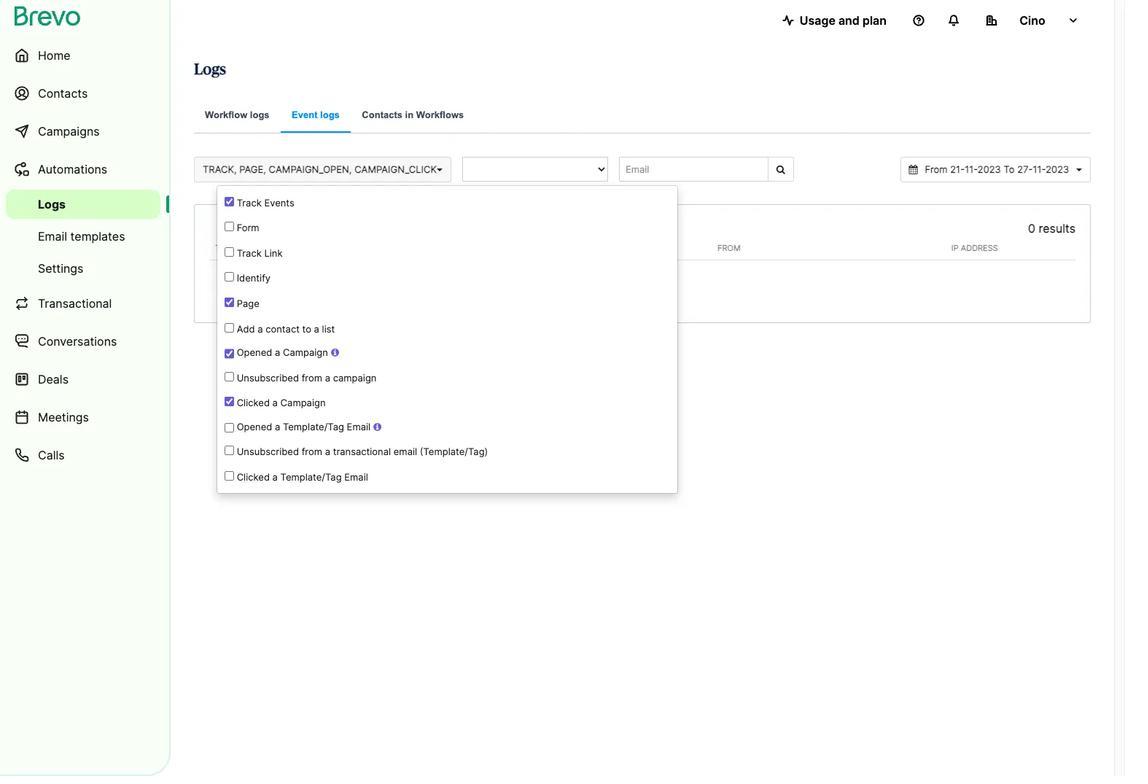 Task type: vqa. For each thing, say whether or not it's contained in the screenshot.
topmost Campaign
yes



Task type: locate. For each thing, give the bounding box(es) containing it.
track link
[[234, 247, 283, 259]]

None checkbox
[[225, 273, 234, 282], [225, 298, 234, 307], [225, 323, 234, 332], [225, 397, 234, 407], [225, 422, 234, 434], [225, 273, 234, 282], [225, 298, 234, 307], [225, 323, 234, 332], [225, 397, 234, 407], [225, 422, 234, 434]]

2 track from the top
[[237, 247, 262, 259]]

1 vertical spatial clicked
[[237, 471, 270, 483]]

email down 'unsubscribed from a transactional email (template/tag)'
[[345, 471, 368, 483]]

campaign_open,
[[269, 163, 352, 175]]

0 horizontal spatial logs
[[250, 109, 270, 120]]

0 vertical spatial template/tag
[[283, 421, 344, 433]]

0 vertical spatial from
[[302, 372, 323, 384]]

a
[[258, 323, 263, 335], [314, 323, 320, 335], [275, 347, 280, 358], [325, 372, 331, 384], [273, 397, 278, 409], [275, 421, 280, 433], [325, 446, 331, 458], [273, 471, 278, 483]]

transactional
[[38, 296, 112, 311]]

1 vertical spatial unsubscribed
[[237, 446, 299, 458]]

automations
[[38, 162, 107, 177]]

settings link
[[6, 254, 161, 283]]

automations link
[[6, 152, 161, 187]]

calls link
[[6, 438, 161, 473]]

form
[[234, 222, 260, 234]]

calls
[[38, 448, 65, 463]]

1 vertical spatial template/tag
[[281, 471, 342, 483]]

1 horizontal spatial logs
[[194, 62, 226, 77]]

1 track from the top
[[237, 197, 262, 209]]

from down opened a campaign
[[302, 372, 323, 384]]

unsubscribed from a transactional email (template/tag)
[[234, 446, 488, 458]]

in
[[405, 109, 414, 120]]

track for link
[[237, 247, 262, 259]]

contacts for contacts
[[38, 86, 88, 101]]

opened down "add"
[[237, 347, 272, 358]]

clicked up the opened a template/tag email
[[237, 397, 270, 409]]

to
[[302, 323, 312, 335]]

unsubscribed for unsubscribed from a campaign
[[237, 372, 299, 384]]

track
[[237, 197, 262, 209], [237, 247, 262, 259]]

opened down the clicked a campaign
[[237, 421, 272, 433]]

email
[[38, 229, 67, 244], [347, 421, 371, 433], [345, 471, 368, 483]]

1 horizontal spatial logs
[[320, 109, 340, 120]]

track left link
[[237, 247, 262, 259]]

track up form
[[237, 197, 262, 209]]

cino button
[[975, 6, 1092, 35]]

1 vertical spatial email
[[347, 421, 371, 433]]

from
[[302, 372, 323, 384], [302, 446, 323, 458]]

clicked a template/tag email link
[[217, 464, 678, 489]]

template/tag down the clicked a campaign
[[283, 421, 344, 433]]

(template/tag)
[[420, 446, 488, 458]]

1 vertical spatial campaign
[[281, 397, 326, 409]]

clicked a campaign link
[[217, 390, 678, 415]]

1 opened from the top
[[237, 347, 272, 358]]

logs right event
[[320, 109, 340, 120]]

clicked
[[237, 397, 270, 409], [237, 471, 270, 483]]

0 vertical spatial unsubscribed
[[237, 372, 299, 384]]

template/tag down the opened a template/tag email
[[281, 471, 342, 483]]

template/tag
[[283, 421, 344, 433], [281, 471, 342, 483]]

email left info circle image
[[347, 421, 371, 433]]

campaign
[[283, 347, 328, 358], [281, 397, 326, 409]]

template/tag for clicked
[[281, 471, 342, 483]]

unsubscribed
[[237, 372, 299, 384], [237, 446, 299, 458]]

usage and plan
[[800, 13, 887, 28]]

campaign down to
[[283, 347, 328, 358]]

0 horizontal spatial contacts
[[38, 86, 88, 101]]

0 vertical spatial logs
[[194, 62, 226, 77]]

page link
[[217, 290, 678, 316]]

2 clicked from the top
[[237, 471, 270, 483]]

a down the clicked a campaign
[[275, 421, 280, 433]]

usage
[[800, 13, 836, 28]]

track for events
[[237, 197, 262, 209]]

1 clicked from the top
[[237, 397, 270, 409]]

event
[[292, 109, 318, 120]]

2 logs from the left
[[320, 109, 340, 120]]

logs down automations
[[38, 197, 66, 212]]

1 from from the top
[[302, 372, 323, 384]]

list
[[322, 323, 335, 335]]

info circle image
[[331, 348, 339, 358]]

opened a template/tag email
[[234, 421, 371, 433]]

1 vertical spatial from
[[302, 446, 323, 458]]

opened
[[237, 347, 272, 358], [237, 421, 272, 433]]

campaign for opened a campaign
[[283, 347, 328, 358]]

1 vertical spatial contacts
[[362, 109, 403, 120]]

1 unsubscribed from the top
[[237, 372, 299, 384]]

ip
[[952, 243, 959, 253]]

0 vertical spatial track
[[237, 197, 262, 209]]

event logs link
[[281, 99, 351, 133]]

transactional
[[333, 446, 391, 458]]

contacts in workflows
[[362, 109, 464, 120]]

contacts in workflows link
[[351, 99, 475, 134]]

from down the opened a template/tag email
[[302, 446, 323, 458]]

contacts
[[38, 86, 88, 101], [362, 109, 403, 120]]

0 vertical spatial campaign
[[283, 347, 328, 358]]

1 logs from the left
[[250, 109, 270, 120]]

2 vertical spatial email
[[345, 471, 368, 483]]

1 vertical spatial opened
[[237, 421, 272, 433]]

1 vertical spatial track
[[237, 247, 262, 259]]

form link
[[217, 215, 678, 240]]

2 unsubscribed from the top
[[237, 446, 299, 458]]

a down "contact" at left
[[275, 347, 280, 358]]

logs up workflow
[[194, 62, 226, 77]]

0 vertical spatial contacts
[[38, 86, 88, 101]]

1 vertical spatial logs
[[38, 197, 66, 212]]

contacts left the in
[[362, 109, 403, 120]]

0 vertical spatial opened
[[237, 347, 272, 358]]

contacts up campaigns
[[38, 86, 88, 101]]

logs
[[194, 62, 226, 77], [38, 197, 66, 212]]

logs
[[250, 109, 270, 120], [320, 109, 340, 120]]

0 vertical spatial clicked
[[237, 397, 270, 409]]

add a contact to a list link
[[217, 316, 678, 341]]

unsubscribed from a campaign link
[[217, 365, 678, 390]]

logs inside "link"
[[250, 109, 270, 120]]

a right "add"
[[258, 323, 263, 335]]

campaign up the opened a template/tag email
[[281, 397, 326, 409]]

campaigns link
[[6, 114, 161, 149]]

campaign_click
[[355, 163, 437, 175]]

unsubscribed up the clicked a campaign
[[237, 372, 299, 384]]

clicked down the opened a template/tag email
[[237, 471, 270, 483]]

2 from from the top
[[302, 446, 323, 458]]

logs for event logs
[[320, 109, 340, 120]]

from for campaign
[[302, 372, 323, 384]]

logs right workflow
[[250, 109, 270, 120]]

deals
[[38, 372, 69, 387]]

0  results
[[1029, 221, 1076, 235]]

page
[[234, 298, 260, 309]]

2 opened from the top
[[237, 421, 272, 433]]

type
[[215, 243, 236, 253]]

None checkbox
[[225, 197, 234, 206], [225, 222, 234, 232], [225, 247, 234, 257], [225, 348, 234, 360], [225, 372, 234, 381], [225, 446, 234, 456], [225, 471, 234, 481], [225, 197, 234, 206], [225, 222, 234, 232], [225, 247, 234, 257], [225, 348, 234, 360], [225, 372, 234, 381], [225, 446, 234, 456], [225, 471, 234, 481]]

unsubscribed from a transactional email (template/tag) link
[[217, 439, 678, 464]]

unsubscribed up clicked a template/tag email
[[237, 446, 299, 458]]

meetings link
[[6, 400, 161, 435]]

None text field
[[921, 163, 1074, 176]]

clicked a campaign
[[234, 397, 326, 409]]

0 horizontal spatial logs
[[38, 197, 66, 212]]

add
[[237, 323, 255, 335]]

email up settings
[[38, 229, 67, 244]]

a left "transactional"
[[325, 446, 331, 458]]

0
[[1029, 221, 1036, 235]]

add a contact to a list
[[234, 323, 335, 335]]

opened a campaign link
[[217, 341, 678, 365]]

settings
[[38, 261, 83, 276]]

1 horizontal spatial contacts
[[362, 109, 403, 120]]

and
[[839, 13, 860, 28]]



Task type: describe. For each thing, give the bounding box(es) containing it.
calendar image
[[910, 165, 918, 174]]

logs for workflow logs
[[250, 109, 270, 120]]

clicked for clicked a campaign
[[237, 397, 270, 409]]

contacts link
[[6, 76, 161, 111]]

contact
[[266, 323, 300, 335]]

clicked for clicked a template/tag email
[[237, 471, 270, 483]]

identify
[[234, 273, 271, 284]]

results
[[1039, 221, 1076, 235]]

unsubscribed from a campaign
[[234, 372, 377, 384]]

conversations link
[[6, 324, 161, 359]]

templates
[[70, 229, 125, 244]]

campaign
[[333, 372, 377, 384]]

track, page, campaign_open, campaign_click
[[203, 163, 437, 175]]

track, page, campaign_open, campaign_click button
[[194, 157, 452, 182]]

events
[[264, 197, 295, 209]]

opened for opened a template/tag email
[[237, 421, 272, 433]]

clicked a template/tag email
[[234, 471, 368, 483]]

unsubscribed for unsubscribed from a transactional email (template/tag)
[[237, 446, 299, 458]]

contacts for contacts in workflows
[[362, 109, 403, 120]]

ip address
[[952, 243, 999, 253]]

campaigns
[[38, 124, 100, 139]]

track,
[[203, 163, 237, 175]]

a right to
[[314, 323, 320, 335]]

track link link
[[217, 240, 678, 265]]

email for opened a template/tag email
[[347, 421, 371, 433]]

template/tag for opened
[[283, 421, 344, 433]]

event logs
[[292, 109, 340, 120]]

workflows
[[416, 109, 464, 120]]

email templates
[[38, 229, 125, 244]]

deals link
[[6, 362, 161, 397]]

track events link
[[217, 190, 678, 215]]

email
[[394, 446, 417, 458]]

cino
[[1020, 13, 1046, 28]]

a left campaign
[[325, 372, 331, 384]]

usage and plan button
[[771, 6, 899, 35]]

campaign for clicked a campaign
[[281, 397, 326, 409]]

transactional link
[[6, 286, 161, 321]]

logs link
[[6, 190, 161, 219]]

opened a campaign
[[234, 347, 328, 358]]

0 vertical spatial email
[[38, 229, 67, 244]]

meetings
[[38, 410, 89, 425]]

track events
[[234, 197, 295, 209]]

email templates link
[[6, 222, 161, 251]]

a up the opened a template/tag email
[[273, 397, 278, 409]]

opened a template/tag email link
[[217, 415, 678, 439]]

conversations
[[38, 334, 117, 349]]

link
[[264, 247, 283, 259]]

Email search field
[[619, 157, 769, 182]]

a down the opened a template/tag email
[[273, 471, 278, 483]]

from
[[718, 243, 741, 253]]

workflow logs
[[205, 109, 270, 120]]

address
[[962, 243, 999, 253]]

plan
[[863, 13, 887, 28]]

home
[[38, 48, 71, 63]]

workflow logs link
[[194, 99, 281, 134]]

workflow
[[205, 109, 248, 120]]

from for transactional
[[302, 446, 323, 458]]

info circle image
[[374, 422, 382, 432]]

email for clicked a template/tag email
[[345, 471, 368, 483]]

home link
[[6, 38, 161, 73]]

identify link
[[217, 265, 678, 290]]

page,
[[239, 163, 266, 175]]

opened for opened a campaign
[[237, 347, 272, 358]]

search image
[[777, 165, 786, 174]]



